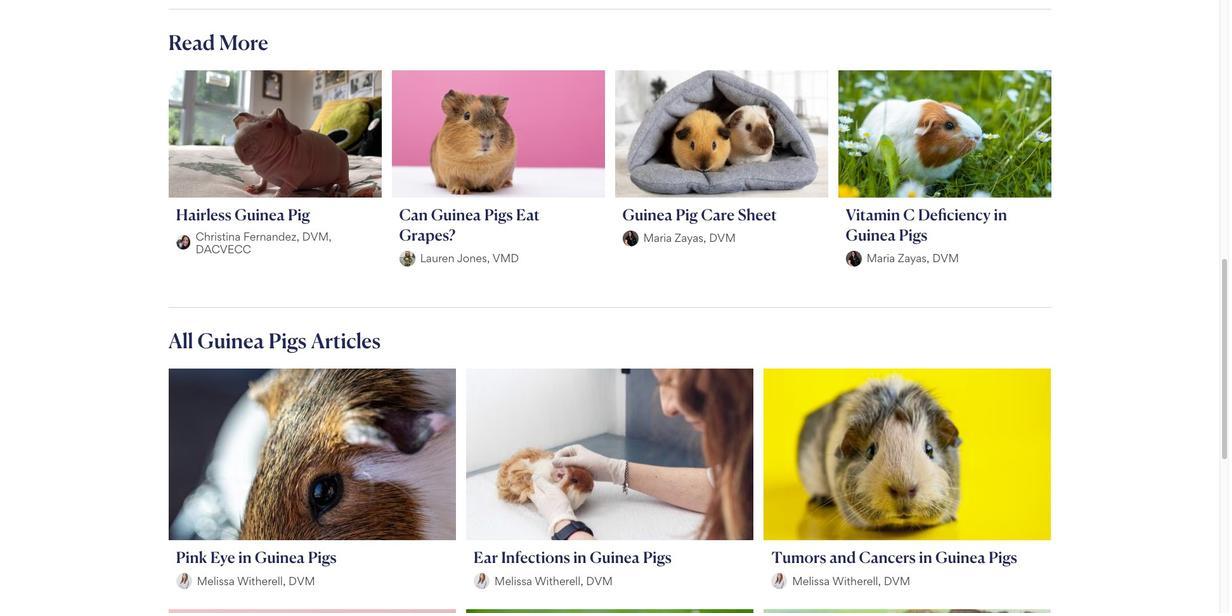 Task type: describe. For each thing, give the bounding box(es) containing it.
in right eye
[[238, 549, 252, 568]]

tumors and cancers in guinea pigs
[[771, 549, 1017, 568]]

christina
[[196, 230, 241, 243]]

zayas, for pig
[[675, 232, 706, 245]]

tumors
[[771, 549, 826, 568]]

ear infections in guinea pigs
[[474, 549, 672, 568]]

hairless guinea pig
[[176, 205, 310, 224]]

witherell, for and
[[832, 575, 881, 588]]

in inside the vitamin c deficiency in guinea pigs
[[994, 205, 1007, 224]]

read
[[168, 30, 215, 55]]

guinea inside the can guinea pigs eat grapes?
[[431, 205, 481, 224]]

dvm for c
[[932, 252, 959, 265]]

by image for ear infections in guinea pigs
[[474, 574, 489, 590]]

and
[[829, 549, 856, 568]]

in right cancers
[[919, 549, 932, 568]]

melissa witherell, dvm for infections
[[495, 575, 613, 588]]

by image for can guinea pigs eat grapes?
[[399, 251, 415, 267]]

melissa witherell, dvm for eye
[[197, 575, 315, 588]]

guinea pig care sheet
[[622, 205, 777, 224]]

by image for pink eye in guinea pigs
[[176, 574, 192, 590]]

pink
[[176, 549, 207, 568]]

dvm for eye
[[289, 575, 315, 588]]

eat
[[516, 205, 540, 224]]

by image for tumors and cancers in guinea pigs
[[771, 574, 787, 590]]

2 pig from the left
[[676, 205, 698, 224]]

by image for guinea pig care sheet
[[622, 231, 638, 247]]

vitamin
[[846, 205, 900, 224]]

more
[[219, 30, 268, 55]]

melissa for eye
[[197, 575, 235, 588]]

melissa for and
[[792, 575, 830, 588]]

vitamin c deficiency in guinea pigs
[[846, 205, 1007, 245]]

witherell, for eye
[[237, 575, 286, 588]]

can
[[399, 205, 428, 224]]

jones,
[[457, 252, 490, 265]]

dacvecc
[[196, 243, 251, 256]]

fernandez,
[[243, 230, 299, 243]]

pigs inside the can guinea pigs eat grapes?
[[484, 205, 513, 224]]



Task type: vqa. For each thing, say whether or not it's contained in the screenshot.
hedgehogs
no



Task type: locate. For each thing, give the bounding box(es) containing it.
2 horizontal spatial melissa witherell, dvm
[[792, 575, 910, 588]]

0 horizontal spatial maria zayas, dvm
[[643, 232, 736, 245]]

maria zayas, dvm for pig
[[643, 232, 736, 245]]

christina fernandez, dvm, dacvecc
[[196, 230, 332, 256]]

0 vertical spatial zayas,
[[675, 232, 706, 245]]

ear
[[474, 549, 498, 568]]

zayas, down guinea pig care sheet
[[675, 232, 706, 245]]

1 horizontal spatial melissa witherell, dvm
[[495, 575, 613, 588]]

all guinea pigs articles
[[168, 328, 381, 354]]

maria zayas, dvm
[[643, 232, 736, 245], [867, 252, 959, 265]]

1 horizontal spatial maria
[[867, 252, 895, 265]]

witherell, for infections
[[535, 575, 583, 588]]

eye
[[210, 549, 235, 568]]

pig up dvm,
[[288, 205, 310, 224]]

1 vertical spatial maria
[[867, 252, 895, 265]]

melissa witherell, dvm for and
[[792, 575, 910, 588]]

melissa
[[197, 575, 235, 588], [495, 575, 532, 588], [792, 575, 830, 588]]

maria zayas, dvm down the vitamin c deficiency in guinea pigs
[[867, 252, 959, 265]]

1 horizontal spatial witherell,
[[535, 575, 583, 588]]

0 horizontal spatial by image
[[176, 574, 192, 590]]

maria zayas, dvm for c
[[867, 252, 959, 265]]

zayas, down the vitamin c deficiency in guinea pigs
[[898, 252, 930, 265]]

by image left the lauren
[[399, 251, 415, 267]]

maria down vitamin
[[867, 252, 895, 265]]

1 horizontal spatial melissa
[[495, 575, 532, 588]]

zayas,
[[675, 232, 706, 245], [898, 252, 930, 265]]

1 horizontal spatial maria zayas, dvm
[[867, 252, 959, 265]]

maria zayas, dvm down guinea pig care sheet
[[643, 232, 736, 245]]

1 vertical spatial maria zayas, dvm
[[867, 252, 959, 265]]

dvm down the vitamin c deficiency in guinea pigs
[[932, 252, 959, 265]]

0 horizontal spatial melissa
[[197, 575, 235, 588]]

can guinea pigs eat grapes?
[[399, 205, 540, 245]]

melissa for infections
[[495, 575, 532, 588]]

maria for guinea
[[643, 232, 672, 245]]

maria for vitamin
[[867, 252, 895, 265]]

0 vertical spatial maria
[[643, 232, 672, 245]]

care
[[701, 205, 734, 224]]

1 horizontal spatial pig
[[676, 205, 698, 224]]

by image
[[622, 231, 638, 247], [176, 235, 191, 250], [846, 251, 862, 267], [474, 574, 489, 590], [771, 574, 787, 590]]

guinea
[[235, 205, 285, 224], [431, 205, 481, 224], [622, 205, 673, 224], [846, 226, 896, 245], [198, 328, 264, 354], [255, 549, 305, 568], [590, 549, 640, 568], [935, 549, 986, 568]]

2 melissa witherell, dvm from the left
[[495, 575, 613, 588]]

all
[[168, 328, 193, 354]]

guinea inside the vitamin c deficiency in guinea pigs
[[846, 226, 896, 245]]

pig
[[288, 205, 310, 224], [676, 205, 698, 224]]

pigs
[[484, 205, 513, 224], [899, 226, 927, 245], [269, 328, 307, 354], [308, 549, 337, 568], [643, 549, 672, 568], [989, 549, 1017, 568]]

pig left care on the top right of the page
[[676, 205, 698, 224]]

1 melissa witherell, dvm from the left
[[197, 575, 315, 588]]

dvm for pig
[[709, 232, 736, 245]]

1 horizontal spatial by image
[[399, 251, 415, 267]]

dvm down care on the top right of the page
[[709, 232, 736, 245]]

dvm for and
[[884, 575, 910, 588]]

melissa witherell, dvm
[[197, 575, 315, 588], [495, 575, 613, 588], [792, 575, 910, 588]]

melissa down infections at the bottom of page
[[495, 575, 532, 588]]

sheet
[[738, 205, 777, 224]]

1 vertical spatial zayas,
[[898, 252, 930, 265]]

in right deficiency
[[994, 205, 1007, 224]]

3 melissa witherell, dvm from the left
[[792, 575, 910, 588]]

grapes?
[[399, 226, 456, 245]]

0 horizontal spatial melissa witherell, dvm
[[197, 575, 315, 588]]

maria
[[643, 232, 672, 245], [867, 252, 895, 265]]

melissa witherell, dvm down pink eye in guinea pigs
[[197, 575, 315, 588]]

lauren
[[420, 252, 454, 265]]

0 vertical spatial by image
[[399, 251, 415, 267]]

dvm down tumors and cancers in guinea pigs
[[884, 575, 910, 588]]

c
[[903, 205, 915, 224]]

read more
[[168, 30, 268, 55]]

2 horizontal spatial witherell,
[[832, 575, 881, 588]]

pigs inside the vitamin c deficiency in guinea pigs
[[899, 226, 927, 245]]

zayas, for c
[[898, 252, 930, 265]]

witherell, down "and"
[[832, 575, 881, 588]]

0 horizontal spatial zayas,
[[675, 232, 706, 245]]

witherell, down ear infections in guinea pigs
[[535, 575, 583, 588]]

in
[[994, 205, 1007, 224], [238, 549, 252, 568], [573, 549, 587, 568], [919, 549, 932, 568]]

by image for vitamin c deficiency in guinea pigs
[[846, 251, 862, 267]]

articles
[[311, 328, 381, 354]]

3 witherell, from the left
[[832, 575, 881, 588]]

1 vertical spatial by image
[[176, 574, 192, 590]]

2 horizontal spatial melissa
[[792, 575, 830, 588]]

0 horizontal spatial witherell,
[[237, 575, 286, 588]]

cancers
[[859, 549, 916, 568]]

2 witherell, from the left
[[535, 575, 583, 588]]

vmd
[[492, 252, 519, 265]]

1 witherell, from the left
[[237, 575, 286, 588]]

by image down the pink
[[176, 574, 192, 590]]

1 melissa from the left
[[197, 575, 235, 588]]

0 horizontal spatial maria
[[643, 232, 672, 245]]

dvm down ear infections in guinea pigs
[[586, 575, 613, 588]]

dvm for infections
[[586, 575, 613, 588]]

1 horizontal spatial zayas,
[[898, 252, 930, 265]]

3 melissa from the left
[[792, 575, 830, 588]]

infections
[[501, 549, 570, 568]]

melissa witherell, dvm down infections at the bottom of page
[[495, 575, 613, 588]]

deficiency
[[918, 205, 991, 224]]

by image
[[399, 251, 415, 267], [176, 574, 192, 590]]

lauren jones, vmd
[[420, 252, 519, 265]]

melissa witherell, dvm down "and"
[[792, 575, 910, 588]]

hairless
[[176, 205, 231, 224]]

1 pig from the left
[[288, 205, 310, 224]]

maria down guinea pig care sheet
[[643, 232, 672, 245]]

melissa down eye
[[197, 575, 235, 588]]

dvm
[[709, 232, 736, 245], [932, 252, 959, 265], [289, 575, 315, 588], [586, 575, 613, 588], [884, 575, 910, 588]]

dvm down pink eye in guinea pigs
[[289, 575, 315, 588]]

in right infections at the bottom of page
[[573, 549, 587, 568]]

witherell,
[[237, 575, 286, 588], [535, 575, 583, 588], [832, 575, 881, 588]]

dvm,
[[302, 230, 332, 243]]

2 melissa from the left
[[495, 575, 532, 588]]

0 vertical spatial maria zayas, dvm
[[643, 232, 736, 245]]

pink eye in guinea pigs
[[176, 549, 337, 568]]

0 horizontal spatial pig
[[288, 205, 310, 224]]

melissa down the tumors
[[792, 575, 830, 588]]

by image for hairless guinea pig
[[176, 235, 191, 250]]

witherell, down pink eye in guinea pigs
[[237, 575, 286, 588]]



